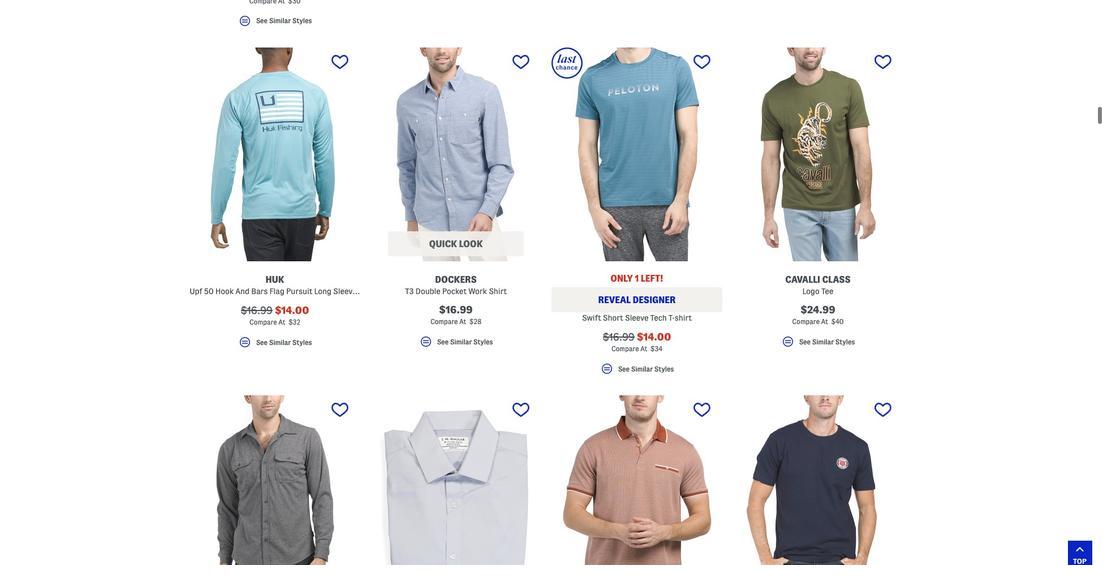 Task type: vqa. For each thing, say whether or not it's contained in the screenshot.
Similar in Reveal Designer Swift Short Sleeve Tech T-shirt Compare At              $34 element
yes



Task type: locate. For each thing, give the bounding box(es) containing it.
logo tee image
[[733, 47, 904, 261], [733, 396, 904, 565]]

quick look link
[[388, 231, 524, 256]]

top
[[1073, 557, 1087, 565]]

see similar styles inside huk upf 50 hook and bars flag pursuit long sleeve performance top compare at              $32 element
[[256, 339, 312, 346]]

reveal designer
[[598, 296, 676, 305]]

1 vertical spatial logo tee image
[[733, 396, 904, 565]]

compare inside $16.99 $14.00 compare at              $32
[[250, 319, 277, 326]]

$16.99 $14.00 compare at              $32
[[241, 305, 309, 326]]

similar inside huk upf 50 hook and bars flag pursuit long sleeve performance top compare at              $32 element
[[269, 339, 291, 346]]

flag
[[270, 287, 285, 296]]

similar for upf 50 hook and bars flag pursuit long sleeve performance top image
[[269, 339, 291, 346]]

$14.00
[[275, 305, 309, 316], [637, 332, 671, 343]]

quick look
[[429, 239, 483, 249]]

see inside essex crossing $14.99 compare at              $30 element
[[256, 17, 268, 24]]

see similar styles button inside huk upf 50 hook and bars flag pursuit long sleeve performance top compare at              $32 element
[[190, 336, 360, 354]]

$14.00 up $34
[[637, 332, 671, 343]]

see similar styles inside reveal designer swift short sleeve tech t-shirt compare at              $34 element
[[618, 365, 674, 373]]

reveal
[[598, 296, 631, 305]]

$16.99 inside $16.99 $14.00 compare at              $34
[[603, 332, 635, 343]]

0 horizontal spatial sleeve
[[333, 287, 357, 296]]

$16.99 down pocket
[[439, 305, 473, 315]]

look
[[459, 239, 483, 249]]

see for see similar styles button corresponding to the t3 double pocket work shirt image
[[437, 338, 449, 346]]

double pocket solid knit flannel shirt image
[[190, 396, 360, 565]]

left!
[[641, 274, 664, 283]]

styles inside cavalli class logo tee $24.99 compare at              $40 element
[[836, 338, 855, 346]]

shirt
[[489, 287, 507, 296]]

0 vertical spatial sleeve
[[333, 287, 357, 296]]

$16.99 inside $16.99 $14.00 compare at              $32
[[241, 305, 273, 316]]

0 horizontal spatial $16.99
[[241, 305, 273, 316]]

see similar styles button for upf 50 hook and bars flag pursuit long sleeve performance top image
[[190, 336, 360, 354]]

top link
[[1068, 541, 1092, 565]]

long
[[314, 287, 331, 296]]

see similar styles
[[256, 17, 312, 24], [437, 338, 493, 346], [799, 338, 855, 346], [256, 339, 312, 346], [618, 365, 674, 373]]

$14.00 up $32
[[275, 305, 309, 316]]

similar inside reveal designer swift short sleeve tech t-shirt compare at              $34 element
[[631, 365, 653, 373]]

$14.00 inside $16.99 $14.00 compare at              $34
[[637, 332, 671, 343]]

styles inside "dockers t3 double pocket work shirt $16.99 compare at              $28" element
[[473, 338, 493, 346]]

0 vertical spatial $14.00
[[275, 305, 309, 316]]

similar for the t3 double pocket work shirt image
[[450, 338, 472, 346]]

see
[[256, 17, 268, 24], [437, 338, 449, 346], [799, 338, 811, 346], [256, 339, 268, 346], [618, 365, 630, 373]]

double
[[416, 287, 440, 296]]

dockers t3 double pocket work shirt $16.99 compare at              $28 element
[[371, 47, 541, 354]]

styles for swift short sleeve tech t-shirt image
[[655, 365, 674, 373]]

similar inside "dockers t3 double pocket work shirt $16.99 compare at              $28" element
[[450, 338, 472, 346]]

similar
[[269, 17, 291, 24], [450, 338, 472, 346], [812, 338, 834, 346], [269, 339, 291, 346], [631, 365, 653, 373]]

$40
[[831, 318, 844, 326]]

dockers t3 double pocket work shirt
[[405, 275, 507, 296]]

see inside huk upf 50 hook and bars flag pursuit long sleeve performance top compare at              $32 element
[[256, 339, 268, 346]]

$24.99
[[801, 305, 835, 315]]

compare left $28
[[430, 318, 458, 326]]

$14.00 for $16.99 $14.00 compare at              $32
[[275, 305, 309, 316]]

tee
[[821, 287, 834, 296]]

see similar styles inside "dockers t3 double pocket work shirt $16.99 compare at              $28" element
[[437, 338, 493, 346]]

styles inside huk upf 50 hook and bars flag pursuit long sleeve performance top compare at              $32 element
[[292, 339, 312, 346]]

1 vertical spatial $14.00
[[637, 332, 671, 343]]

see similar styles button
[[190, 14, 360, 33], [371, 335, 541, 354], [733, 335, 904, 354], [190, 336, 360, 354], [552, 362, 722, 381]]

1 horizontal spatial $16.99
[[439, 305, 473, 315]]

top
[[406, 287, 419, 296]]

1 vertical spatial sleeve
[[625, 314, 649, 323]]

hook
[[215, 287, 234, 296]]

1 horizontal spatial $14.00
[[637, 332, 671, 343]]

pocket
[[442, 287, 467, 296]]

0 horizontal spatial $14.00
[[275, 305, 309, 316]]

see inside reveal designer swift short sleeve tech t-shirt compare at              $34 element
[[618, 365, 630, 373]]

compare left $34
[[612, 345, 639, 353]]

see inside cavalli class logo tee $24.99 compare at              $40 element
[[799, 338, 811, 346]]

2 horizontal spatial $16.99
[[603, 332, 635, 343]]

work
[[469, 287, 487, 296]]

styles inside reveal designer swift short sleeve tech t-shirt compare at              $34 element
[[655, 365, 674, 373]]

see similar styles inside essex crossing $14.99 compare at              $30 element
[[256, 17, 312, 24]]

short
[[603, 314, 623, 323]]

upf 50 hook and bars flag pursuit long sleeve performance top image
[[190, 47, 360, 261]]

shirt
[[675, 314, 692, 323]]

bars
[[251, 287, 268, 296]]

$16.99 inside $16.99 compare at              $28
[[439, 305, 473, 315]]

sleeve
[[333, 287, 357, 296], [625, 314, 649, 323]]

sleeve down reveal designer at the bottom right
[[625, 314, 649, 323]]

see similar styles inside cavalli class logo tee $24.99 compare at              $40 element
[[799, 338, 855, 346]]

designer
[[633, 296, 676, 305]]

$16.99 down short
[[603, 332, 635, 343]]

$16.99 compare at              $28
[[430, 305, 482, 326]]

$16.99 down bars
[[241, 305, 273, 316]]

0 vertical spatial logo tee image
[[733, 47, 904, 261]]

compare down bars
[[250, 319, 277, 326]]

swift short sleeve tech t-shirt
[[582, 314, 692, 323]]

$32
[[288, 319, 300, 326]]

$16.99
[[439, 305, 473, 315], [241, 305, 273, 316], [603, 332, 635, 343]]

quick
[[429, 239, 457, 249]]

sleeve right long
[[333, 287, 357, 296]]

compare
[[430, 318, 458, 326], [792, 318, 820, 326], [250, 319, 277, 326], [612, 345, 639, 353]]

$14.00 inside $16.99 $14.00 compare at              $32
[[275, 305, 309, 316]]

class
[[822, 275, 851, 284]]

compare down the $24.99
[[792, 318, 820, 326]]

dockers
[[435, 275, 477, 284]]

see inside "dockers t3 double pocket work shirt $16.99 compare at              $28" element
[[437, 338, 449, 346]]

only
[[611, 274, 633, 283]]

1 horizontal spatial sleeve
[[625, 314, 649, 323]]

styles
[[292, 17, 312, 24], [473, 338, 493, 346], [836, 338, 855, 346], [292, 339, 312, 346], [655, 365, 674, 373]]

huk
[[266, 275, 284, 284]]



Task type: describe. For each thing, give the bounding box(es) containing it.
1 logo tee image from the top
[[733, 47, 904, 261]]

tech
[[650, 314, 667, 323]]

t3
[[405, 287, 414, 296]]

cavalli
[[785, 275, 820, 284]]

1
[[635, 274, 639, 283]]

$16.99 for huk
[[241, 305, 273, 316]]

logo
[[803, 287, 820, 296]]

t3 double pocket work shirt image
[[371, 47, 541, 261]]

see similar styles button for swift short sleeve tech t-shirt image
[[552, 362, 722, 381]]

compare inside $16.99 compare at              $28
[[430, 318, 458, 326]]

styles for the t3 double pocket work shirt image
[[473, 338, 493, 346]]

similar inside essex crossing $14.99 compare at              $30 element
[[269, 17, 291, 24]]

see similar styles for upf 50 hook and bars flag pursuit long sleeve performance top image
[[256, 339, 312, 346]]

pursuit
[[286, 287, 313, 296]]

$24.99 compare at              $40
[[792, 305, 844, 326]]

see for see similar styles button inside huk upf 50 hook and bars flag pursuit long sleeve performance top compare at              $32 element
[[256, 339, 268, 346]]

$16.99 for dockers
[[439, 305, 473, 315]]

swift
[[582, 314, 601, 323]]

and
[[236, 287, 249, 296]]

50
[[204, 287, 214, 296]]

cavalli class logo tee $24.99 compare at              $40 element
[[733, 47, 904, 354]]

swift short sleeve tech t-shirt image
[[552, 47, 722, 261]]

sleeve inside the "huk upf 50 hook and bars flag pursuit long sleeve performance top"
[[333, 287, 357, 296]]

upf
[[190, 287, 202, 296]]

similar inside cavalli class logo tee $24.99 compare at              $40 element
[[812, 338, 834, 346]]

dress shirt image
[[371, 396, 541, 565]]

$34
[[651, 345, 663, 353]]

see for see similar styles button for swift short sleeve tech t-shirt image
[[618, 365, 630, 373]]

similar for swift short sleeve tech t-shirt image
[[631, 365, 653, 373]]

$16.99 $14.00 compare at              $34
[[603, 332, 671, 353]]

$28
[[469, 318, 482, 326]]

huk upf 50 hook and bars flag pursuit long sleeve performance top
[[190, 275, 419, 296]]

see similar styles for the t3 double pocket work shirt image
[[437, 338, 493, 346]]

compare inside $24.99 compare at              $40
[[792, 318, 820, 326]]

reveal designer swift short sleeve tech t-shirt compare at              $34 element
[[552, 47, 722, 381]]

2 logo tee image from the top
[[733, 396, 904, 565]]

see similar styles for swift short sleeve tech t-shirt image
[[618, 365, 674, 373]]

$14.00 for $16.99 $14.00 compare at              $34
[[637, 332, 671, 343]]

t-
[[669, 314, 675, 323]]

see similar styles button for the t3 double pocket work shirt image
[[371, 335, 541, 354]]

only 1 left!
[[611, 274, 664, 283]]

short sleeve polo with contrast tipping image
[[552, 396, 722, 565]]

essex crossing $14.99 compare at              $30 element
[[190, 0, 360, 33]]

performance
[[358, 287, 404, 296]]

compare inside $16.99 $14.00 compare at              $34
[[612, 345, 639, 353]]

styles for upf 50 hook and bars flag pursuit long sleeve performance top image
[[292, 339, 312, 346]]

huk upf 50 hook and bars flag pursuit long sleeve performance top compare at              $32 element
[[190, 47, 419, 354]]

styles inside essex crossing $14.99 compare at              $30 element
[[292, 17, 312, 24]]

cavalli class logo tee
[[785, 275, 851, 296]]



